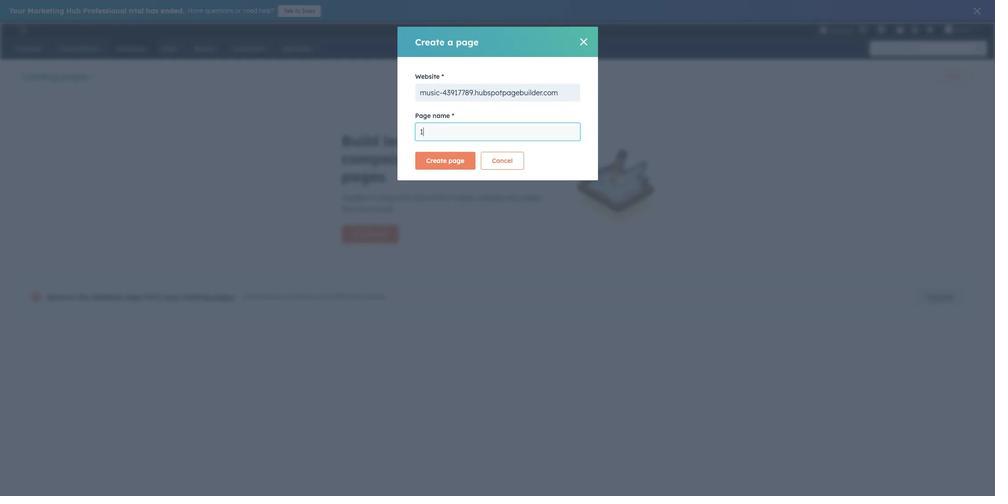 Task type: vqa. For each thing, say whether or not it's contained in the screenshot.
"communications" to the right
no



Task type: locate. For each thing, give the bounding box(es) containing it.
0 vertical spatial pages
[[61, 71, 88, 82]]

0 horizontal spatial with
[[319, 293, 331, 301]]

0 vertical spatial landing
[[462, 150, 517, 168]]

0 vertical spatial create
[[415, 36, 445, 47]]

1 vertical spatial create
[[944, 73, 961, 80]]

with inside build lead-capturing campaigns with landing pages
[[426, 150, 457, 168]]

help?
[[259, 7, 275, 15]]

* right website
[[442, 73, 444, 81]]

landing right your
[[182, 293, 210, 302]]

music
[[954, 26, 970, 33]]

marketing
[[28, 6, 64, 15]]

professional
[[83, 6, 127, 15]]

2 horizontal spatial pages
[[521, 193, 542, 202]]

need
[[243, 7, 257, 15]]

get started
[[353, 230, 388, 238]]

1 vertical spatial landing
[[182, 293, 210, 302]]

premium
[[265, 293, 291, 301]]

simple.
[[372, 205, 395, 213]]

crm
[[333, 293, 346, 301]]

music-43917789.hubspotpagebuilder.com button
[[415, 84, 580, 102]]

campaigns
[[342, 150, 421, 168]]

0 horizontal spatial *
[[442, 73, 444, 81]]

pages right landing at the left top of the page
[[61, 71, 88, 82]]

music-43917789.hubspotpagebuilder.com
[[420, 88, 558, 97]]

1 horizontal spatial *
[[452, 112, 454, 120]]

your
[[163, 293, 180, 302]]

landing inside build lead-capturing campaigns with landing pages
[[462, 150, 517, 168]]

1 horizontal spatial with
[[426, 150, 457, 168]]

create inside create page button
[[426, 157, 447, 165]]

1 vertical spatial pages
[[342, 168, 385, 185]]

cancel
[[492, 157, 513, 165]]

1 vertical spatial close image
[[580, 38, 587, 45]]

page down capturing
[[449, 157, 464, 165]]

create a page
[[415, 36, 479, 47]]

create left a
[[415, 36, 445, 47]]

landing down page name * 'text field'
[[462, 150, 517, 168]]

create page
[[426, 157, 464, 165]]

create for create
[[944, 73, 961, 80]]

1 vertical spatial with
[[319, 293, 331, 301]]

page
[[456, 36, 479, 47], [449, 157, 464, 165]]

build
[[342, 132, 379, 150]]

menu
[[819, 22, 984, 37]]

0 horizontal spatial upgrade
[[829, 27, 853, 34]]

from
[[144, 293, 161, 302]]

pages.
[[212, 293, 236, 302]]

0 vertical spatial with
[[426, 150, 457, 168]]

1 vertical spatial page
[[449, 157, 464, 165]]

0 horizontal spatial close image
[[580, 38, 587, 45]]

Page name * text field
[[415, 123, 580, 141]]

2 vertical spatial create
[[426, 157, 447, 165]]

close image
[[974, 8, 981, 15], [580, 38, 587, 45]]

music-
[[420, 88, 442, 97]]

create page button
[[415, 152, 475, 170]]

notifications button
[[922, 22, 938, 37]]

calling icon button
[[855, 24, 870, 35]]

pages inside build lead-capturing campaigns with landing pages
[[342, 168, 385, 185]]

build lead-capturing campaigns with landing pages
[[342, 132, 517, 185]]

1 horizontal spatial upgrade
[[926, 293, 953, 301]]

0 vertical spatial page
[[456, 36, 479, 47]]

new
[[506, 193, 519, 202]]

remove the hubspot logo from your landing pages.
[[47, 293, 236, 302]]

website
[[415, 73, 440, 81]]

0 vertical spatial close image
[[974, 8, 981, 15]]

0 horizontal spatial pages
[[61, 71, 88, 82]]

pages
[[61, 71, 88, 82], [342, 168, 385, 185], [521, 193, 542, 202]]

get started button
[[342, 225, 399, 243]]

create down capturing
[[426, 157, 447, 165]]

search image
[[976, 45, 983, 52]]

makes
[[452, 193, 474, 202]]

create inside create "popup button"
[[944, 73, 961, 80]]

upgrade
[[829, 27, 853, 34], [926, 293, 953, 301]]

page name *
[[415, 112, 454, 120]]

talk to sales
[[284, 8, 315, 14]]

with up editor
[[426, 150, 457, 168]]

with left crm
[[319, 293, 331, 301]]

starter.
[[365, 293, 386, 301]]

2 vertical spatial pages
[[521, 193, 542, 202]]

* right name
[[452, 112, 454, 120]]

get
[[353, 230, 364, 238]]

name
[[433, 112, 450, 120]]

hubspot
[[92, 293, 123, 302]]

with
[[426, 150, 457, 168], [319, 293, 331, 301]]

pages inside popup button
[[61, 71, 88, 82]]

talk to sales button
[[278, 5, 321, 17]]

1 horizontal spatial landing
[[462, 150, 517, 168]]

1 horizontal spatial pages
[[342, 168, 385, 185]]

suite
[[348, 293, 363, 301]]

landing
[[462, 150, 517, 168], [182, 293, 210, 302]]

unlock premium features with crm suite starter.
[[243, 293, 386, 301]]

1 vertical spatial *
[[452, 112, 454, 120]]

marketplaces image
[[877, 26, 885, 34]]

or
[[235, 7, 241, 15]]

page right a
[[456, 36, 479, 47]]

fast
[[342, 205, 355, 213]]

pages up "hubspot's"
[[342, 168, 385, 185]]

logo
[[125, 293, 141, 302]]

create down search hubspot search box
[[944, 73, 961, 80]]

capturing
[[421, 132, 492, 150]]

0 vertical spatial *
[[442, 73, 444, 81]]

create a page dialog
[[397, 27, 598, 180]]

*
[[442, 73, 444, 81], [452, 112, 454, 120]]

pages right the new
[[521, 193, 542, 202]]

Search HubSpot search field
[[870, 41, 979, 56]]

create
[[415, 36, 445, 47], [944, 73, 961, 80], [426, 157, 447, 165]]

settings link
[[909, 25, 921, 34]]

have
[[188, 7, 203, 15]]

upgrade image
[[819, 26, 827, 34]]

unlock
[[243, 293, 263, 301]]



Task type: describe. For each thing, give the bounding box(es) containing it.
hubspot image
[[16, 24, 27, 35]]

hub
[[66, 6, 81, 15]]

calling icon image
[[859, 26, 867, 34]]

started
[[365, 230, 388, 238]]

0 vertical spatial upgrade
[[829, 27, 853, 34]]

editor
[[430, 193, 450, 202]]

lead-
[[383, 132, 421, 150]]

website *
[[415, 73, 444, 81]]

menu containing music
[[819, 22, 984, 37]]

notifications image
[[926, 26, 934, 34]]

ended.
[[161, 6, 184, 15]]

remove
[[47, 293, 76, 302]]

landing pages
[[21, 71, 88, 82]]

0 horizontal spatial landing
[[182, 293, 210, 302]]

create button
[[936, 70, 974, 84]]

help button
[[893, 22, 908, 37]]

and
[[357, 205, 370, 213]]

close image inside create a page "dialog"
[[580, 38, 587, 45]]

page
[[415, 112, 431, 120]]

drop
[[412, 193, 428, 202]]

pages inside hubspot's drag-and-drop editor makes creating new pages fast and simple.
[[521, 193, 542, 202]]

to
[[295, 8, 300, 14]]

has
[[146, 6, 158, 15]]

create for create page
[[426, 157, 447, 165]]

page inside button
[[449, 157, 464, 165]]

search button
[[972, 41, 987, 56]]

hubspot's drag-and-drop editor makes creating new pages fast and simple.
[[342, 193, 542, 213]]

hubspot link
[[11, 24, 33, 35]]

drag-
[[378, 193, 397, 202]]

upgrade link
[[915, 288, 964, 306]]

cancel button
[[481, 152, 524, 170]]

help image
[[896, 26, 904, 34]]

greg robinson image
[[945, 25, 953, 33]]

creating
[[476, 193, 504, 202]]

hubspot's
[[342, 193, 376, 202]]

your marketing hub professional trial has ended. have questions or need help?
[[9, 6, 275, 15]]

the
[[78, 293, 89, 302]]

sales
[[302, 8, 315, 14]]

landing pages button
[[21, 70, 96, 83]]

music button
[[939, 22, 984, 37]]

features
[[293, 293, 317, 301]]

1 horizontal spatial close image
[[974, 8, 981, 15]]

talk
[[284, 8, 294, 14]]

landing pages banner
[[21, 67, 974, 87]]

create for create a page
[[415, 36, 445, 47]]

your
[[9, 6, 25, 15]]

1 vertical spatial upgrade
[[926, 293, 953, 301]]

a
[[447, 36, 453, 47]]

landing
[[21, 71, 58, 82]]

settings image
[[911, 26, 919, 34]]

and-
[[397, 193, 412, 202]]

trial
[[129, 6, 144, 15]]

marketplaces button
[[872, 22, 891, 37]]

43917789.hubspotpagebuilder.com
[[442, 88, 558, 97]]

questions
[[205, 7, 233, 15]]



